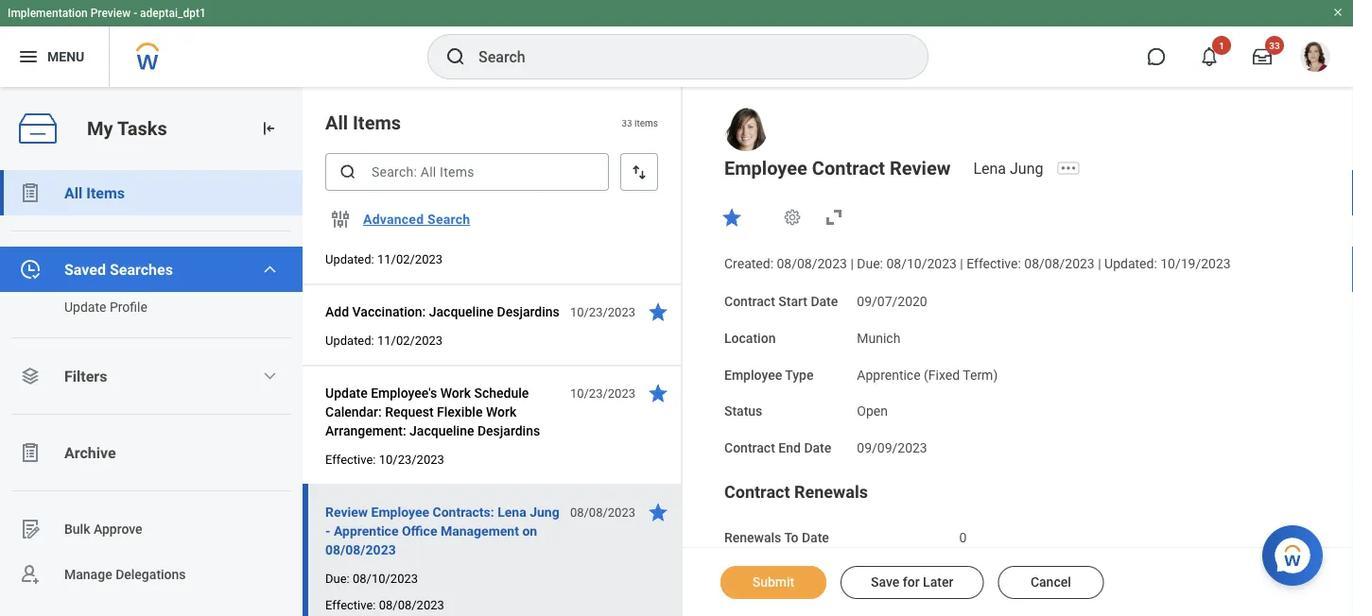 Task type: vqa. For each thing, say whether or not it's contained in the screenshot.
right 'List'
no



Task type: locate. For each thing, give the bounding box(es) containing it.
08/10/2023
[[887, 256, 957, 272], [353, 572, 418, 586]]

items
[[635, 117, 658, 128]]

due: 08/10/2023
[[325, 572, 418, 586]]

management
[[441, 524, 519, 539]]

updated: 11/02/2023 down vaccination:
[[325, 333, 443, 348]]

star image for add vaccination: jacqueline desjardins
[[647, 301, 670, 324]]

chevron down image
[[262, 262, 277, 277], [262, 369, 277, 384]]

2 star image from the top
[[647, 382, 670, 405]]

1 vertical spatial all items
[[64, 184, 125, 202]]

items up search icon
[[353, 112, 401, 134]]

0 vertical spatial due:
[[857, 256, 883, 272]]

0 horizontal spatial renewals
[[725, 530, 782, 546]]

office
[[402, 524, 437, 539]]

1 vertical spatial effective:
[[325, 453, 376, 467]]

0 horizontal spatial -
[[134, 7, 137, 20]]

fullscreen image
[[823, 206, 846, 229]]

1 star image from the top
[[647, 301, 670, 324]]

employee down employee's photo (lena jung)
[[725, 157, 808, 179]]

effective:
[[967, 256, 1021, 272], [325, 453, 376, 467], [325, 598, 376, 612]]

clipboard image
[[19, 182, 42, 204], [19, 442, 42, 464]]

work
[[440, 385, 471, 401], [486, 404, 517, 420]]

0 vertical spatial date
[[811, 294, 838, 310]]

0 vertical spatial apprentice
[[857, 367, 921, 383]]

all items
[[325, 112, 401, 134], [64, 184, 125, 202]]

all items button
[[0, 170, 303, 216]]

2 updated: 11/02/2023 from the top
[[325, 333, 443, 348]]

1 horizontal spatial 08/10/2023
[[887, 256, 957, 272]]

employee up office
[[371, 505, 429, 520]]

all items up search icon
[[325, 112, 401, 134]]

advanced search button
[[356, 201, 478, 238]]

review employee contracts: lena jung - apprentice office management on 08/08/2023
[[325, 505, 560, 558]]

update profile button
[[0, 292, 284, 323]]

08/10/2023 up the contract start date element
[[887, 256, 957, 272]]

1 vertical spatial items
[[86, 184, 125, 202]]

2 chevron down image from the top
[[262, 369, 277, 384]]

all
[[325, 112, 348, 134], [64, 184, 83, 202]]

1 vertical spatial lena
[[498, 505, 527, 520]]

1 vertical spatial 33
[[622, 117, 632, 128]]

2 vertical spatial star image
[[647, 501, 670, 524]]

0 vertical spatial -
[[134, 7, 137, 20]]

0 vertical spatial work
[[440, 385, 471, 401]]

delegations
[[116, 567, 186, 583]]

date
[[811, 294, 838, 310], [804, 441, 832, 456], [802, 530, 829, 546]]

effective: 08/08/2023
[[325, 598, 444, 612]]

11/02/2023 down the advanced search
[[377, 252, 443, 266]]

action bar region
[[683, 548, 1354, 617]]

jacqueline inside update employee's work schedule calendar: request flexible work arrangement: jacqueline desjardins
[[410, 423, 474, 439]]

star image
[[647, 301, 670, 324], [647, 382, 670, 405], [647, 501, 670, 524]]

2 vertical spatial employee
[[371, 505, 429, 520]]

jacqueline
[[429, 304, 494, 320], [410, 423, 474, 439]]

33 inside button
[[1270, 40, 1281, 51]]

0 vertical spatial all
[[325, 112, 348, 134]]

start
[[779, 294, 808, 310]]

11/02/2023
[[377, 252, 443, 266], [377, 333, 443, 348]]

desjardins down schedule
[[478, 423, 540, 439]]

list
[[0, 170, 303, 598]]

review
[[890, 157, 951, 179], [325, 505, 368, 520]]

0 vertical spatial employee
[[725, 157, 808, 179]]

1 vertical spatial date
[[804, 441, 832, 456]]

33 items
[[622, 117, 658, 128]]

notifications large image
[[1200, 47, 1219, 66]]

1 horizontal spatial due:
[[857, 256, 883, 272]]

0 horizontal spatial review
[[325, 505, 368, 520]]

update inside the update profile button
[[64, 299, 106, 315]]

date inside contract renewals group
[[802, 530, 829, 546]]

open
[[857, 404, 888, 420]]

0 horizontal spatial lena
[[498, 505, 527, 520]]

created: 08/08/2023 | due: 08/10/2023 | effective: 08/08/2023 | updated: 10/19/2023
[[725, 256, 1231, 272]]

2 | from the left
[[960, 256, 964, 272]]

due:
[[857, 256, 883, 272], [325, 572, 350, 586]]

0 vertical spatial items
[[353, 112, 401, 134]]

08/10/2023 inside item list element
[[353, 572, 418, 586]]

employee contract review
[[725, 157, 951, 179]]

- right preview
[[134, 7, 137, 20]]

perspective image
[[19, 365, 42, 388]]

lena
[[974, 159, 1006, 177], [498, 505, 527, 520]]

- inside review employee contracts: lena jung - apprentice office management on 08/08/2023
[[325, 524, 331, 539]]

contracts:
[[433, 505, 494, 520]]

search
[[428, 212, 470, 227]]

chevron down image for saved searches
[[262, 262, 277, 277]]

type
[[785, 367, 814, 383]]

33 for 33
[[1270, 40, 1281, 51]]

0 horizontal spatial all
[[64, 184, 83, 202]]

updated:
[[325, 252, 374, 266], [1105, 256, 1158, 272], [325, 333, 374, 348]]

0 vertical spatial star image
[[647, 301, 670, 324]]

contract down 'status'
[[725, 441, 775, 456]]

all up saved on the left
[[64, 184, 83, 202]]

1 vertical spatial updated: 11/02/2023
[[325, 333, 443, 348]]

2 vertical spatial effective:
[[325, 598, 376, 612]]

- up due: 08/10/2023
[[325, 524, 331, 539]]

33
[[1270, 40, 1281, 51], [622, 117, 632, 128]]

1 button
[[1189, 36, 1232, 78]]

employee's
[[371, 385, 437, 401]]

0 vertical spatial lena
[[974, 159, 1006, 177]]

1 clipboard image from the top
[[19, 182, 42, 204]]

contract start date
[[725, 294, 838, 310]]

contract up fullscreen icon
[[812, 157, 885, 179]]

lena jung element
[[974, 159, 1055, 177]]

2 clipboard image from the top
[[19, 442, 42, 464]]

0 vertical spatial jacqueline
[[429, 304, 494, 320]]

date right start
[[811, 294, 838, 310]]

0 horizontal spatial work
[[440, 385, 471, 401]]

due: up the contract start date element
[[857, 256, 883, 272]]

0 horizontal spatial update
[[64, 299, 106, 315]]

0 vertical spatial 33
[[1270, 40, 1281, 51]]

0 horizontal spatial all items
[[64, 184, 125, 202]]

menu button
[[0, 26, 109, 87]]

0 vertical spatial clipboard image
[[19, 182, 42, 204]]

preview
[[90, 7, 131, 20]]

1 horizontal spatial items
[[353, 112, 401, 134]]

1 horizontal spatial work
[[486, 404, 517, 420]]

work up flexible
[[440, 385, 471, 401]]

review left lena jung
[[890, 157, 951, 179]]

justify image
[[17, 45, 40, 68]]

1 vertical spatial 10/23/2023
[[570, 386, 636, 401]]

0 horizontal spatial due:
[[325, 572, 350, 586]]

0 horizontal spatial 08/10/2023
[[353, 572, 418, 586]]

implementation
[[8, 7, 88, 20]]

update inside update employee's work schedule calendar: request flexible work arrangement: jacqueline desjardins
[[325, 385, 368, 401]]

effective: for effective: 08/08/2023
[[325, 598, 376, 612]]

manage delegations link
[[0, 552, 303, 598]]

effective: 10/23/2023
[[325, 453, 444, 467]]

contract for contract start date
[[725, 294, 775, 310]]

filters button
[[0, 354, 303, 399]]

jacqueline inside button
[[429, 304, 494, 320]]

0 vertical spatial jung
[[1010, 159, 1044, 177]]

rename image
[[19, 518, 42, 541]]

0 horizontal spatial apprentice
[[334, 524, 399, 539]]

date right end
[[804, 441, 832, 456]]

created:
[[725, 256, 774, 272]]

flexible
[[437, 404, 483, 420]]

jacqueline right vaccination:
[[429, 304, 494, 320]]

0 horizontal spatial jung
[[530, 505, 560, 520]]

due: up effective: 08/08/2023
[[325, 572, 350, 586]]

0 vertical spatial 10/23/2023
[[570, 305, 636, 319]]

apprentice down munich
[[857, 367, 921, 383]]

1 vertical spatial star image
[[647, 382, 670, 405]]

updated: 11/02/2023 down the 'advanced'
[[325, 252, 443, 266]]

2 horizontal spatial |
[[1098, 256, 1102, 272]]

1 horizontal spatial jung
[[1010, 159, 1044, 177]]

apprentice (fixed term)
[[857, 367, 998, 383]]

employee down location
[[725, 367, 782, 383]]

review down effective: 10/23/2023
[[325, 505, 368, 520]]

0 vertical spatial review
[[890, 157, 951, 179]]

0 vertical spatial chevron down image
[[262, 262, 277, 277]]

1 vertical spatial jung
[[530, 505, 560, 520]]

chevron down image inside filters dropdown button
[[262, 369, 277, 384]]

1 vertical spatial clipboard image
[[19, 442, 42, 464]]

33 left profile logan mcneil icon
[[1270, 40, 1281, 51]]

08/08/2023
[[777, 256, 847, 272], [1025, 256, 1095, 272], [570, 506, 636, 520], [325, 542, 396, 558], [379, 598, 444, 612]]

profile logan mcneil image
[[1301, 42, 1331, 76]]

clipboard image up clock check "image" on the left of the page
[[19, 182, 42, 204]]

2 11/02/2023 from the top
[[377, 333, 443, 348]]

all items down my
[[64, 184, 125, 202]]

items
[[353, 112, 401, 134], [86, 184, 125, 202]]

33 for 33 items
[[622, 117, 632, 128]]

employee
[[725, 157, 808, 179], [725, 367, 782, 383], [371, 505, 429, 520]]

clipboard image left archive at the bottom left of the page
[[19, 442, 42, 464]]

1 vertical spatial apprentice
[[334, 524, 399, 539]]

update down saved on the left
[[64, 299, 106, 315]]

update
[[64, 299, 106, 315], [325, 385, 368, 401]]

1 vertical spatial 08/10/2023
[[353, 572, 418, 586]]

due: inside item list element
[[325, 572, 350, 586]]

1 horizontal spatial |
[[960, 256, 964, 272]]

0 vertical spatial update
[[64, 299, 106, 315]]

11/02/2023 down vaccination:
[[377, 333, 443, 348]]

adeptai_dpt1
[[140, 7, 206, 20]]

1 vertical spatial chevron down image
[[262, 369, 277, 384]]

0 vertical spatial desjardins
[[497, 304, 560, 320]]

all inside button
[[64, 184, 83, 202]]

0 vertical spatial 08/10/2023
[[887, 256, 957, 272]]

1 vertical spatial review
[[325, 505, 368, 520]]

1 horizontal spatial all items
[[325, 112, 401, 134]]

1 chevron down image from the top
[[262, 262, 277, 277]]

review employee contracts: lena jung - apprentice office management on 08/08/2023 button
[[325, 501, 560, 562]]

all up search icon
[[325, 112, 348, 134]]

1 vertical spatial 11/02/2023
[[377, 333, 443, 348]]

1 vertical spatial jacqueline
[[410, 423, 474, 439]]

contract for contract end date
[[725, 441, 775, 456]]

1 vertical spatial employee
[[725, 367, 782, 383]]

2 vertical spatial date
[[802, 530, 829, 546]]

0 vertical spatial all items
[[325, 112, 401, 134]]

clipboard image inside archive "button"
[[19, 442, 42, 464]]

my
[[87, 117, 113, 140]]

10/23/2023
[[570, 305, 636, 319], [570, 386, 636, 401], [379, 453, 444, 467]]

date right to
[[802, 530, 829, 546]]

apprentice up due: 08/10/2023
[[334, 524, 399, 539]]

10/23/2023 for update employee's work schedule calendar: request flexible work arrangement: jacqueline desjardins
[[570, 386, 636, 401]]

employee inside review employee contracts: lena jung - apprentice office management on 08/08/2023
[[371, 505, 429, 520]]

add vaccination: jacqueline desjardins button
[[325, 301, 560, 324]]

open element
[[857, 400, 888, 420]]

1 horizontal spatial all
[[325, 112, 348, 134]]

cancel button
[[998, 567, 1104, 600]]

update up calendar:
[[325, 385, 368, 401]]

contract inside group
[[725, 482, 790, 502]]

work down schedule
[[486, 404, 517, 420]]

updated: 11/02/2023
[[325, 252, 443, 266], [325, 333, 443, 348]]

- inside menu banner
[[134, 7, 137, 20]]

advanced
[[363, 212, 424, 227]]

all items inside item list element
[[325, 112, 401, 134]]

1 vertical spatial -
[[325, 524, 331, 539]]

0 vertical spatial renewals
[[795, 482, 868, 502]]

chevron down image inside saved searches dropdown button
[[262, 262, 277, 277]]

1 11/02/2023 from the top
[[377, 252, 443, 266]]

1 | from the left
[[851, 256, 854, 272]]

filters
[[64, 367, 107, 385]]

jacqueline down flexible
[[410, 423, 474, 439]]

0 horizontal spatial items
[[86, 184, 125, 202]]

1 horizontal spatial -
[[325, 524, 331, 539]]

all inside item list element
[[325, 112, 348, 134]]

update for update employee's work schedule calendar: request flexible work arrangement: jacqueline desjardins
[[325, 385, 368, 401]]

1 horizontal spatial update
[[325, 385, 368, 401]]

3 star image from the top
[[647, 501, 670, 524]]

1 vertical spatial all
[[64, 184, 83, 202]]

search image
[[339, 163, 358, 182]]

effective: for effective: 10/23/2023
[[325, 453, 376, 467]]

1 horizontal spatial 33
[[1270, 40, 1281, 51]]

0 vertical spatial updated: 11/02/2023
[[325, 252, 443, 266]]

contract up location
[[725, 294, 775, 310]]

renewals left to
[[725, 530, 782, 546]]

renewals down end
[[795, 482, 868, 502]]

33 inside item list element
[[622, 117, 632, 128]]

0 horizontal spatial 33
[[622, 117, 632, 128]]

items down my
[[86, 184, 125, 202]]

update profile
[[64, 299, 147, 315]]

contract end date
[[725, 441, 832, 456]]

08/10/2023 up effective: 08/08/2023
[[353, 572, 418, 586]]

desjardins
[[497, 304, 560, 320], [478, 423, 540, 439]]

clock check image
[[19, 258, 42, 281]]

saved searches
[[64, 261, 173, 279]]

1 vertical spatial due:
[[325, 572, 350, 586]]

0 horizontal spatial |
[[851, 256, 854, 272]]

|
[[851, 256, 854, 272], [960, 256, 964, 272], [1098, 256, 1102, 272]]

desjardins inside update employee's work schedule calendar: request flexible work arrangement: jacqueline desjardins
[[478, 423, 540, 439]]

end
[[779, 441, 801, 456]]

33 left items
[[622, 117, 632, 128]]

0 vertical spatial 11/02/2023
[[377, 252, 443, 266]]

clipboard image inside all items button
[[19, 182, 42, 204]]

1 vertical spatial update
[[325, 385, 368, 401]]

1 updated: 11/02/2023 from the top
[[325, 252, 443, 266]]

contract down contract end date in the bottom of the page
[[725, 482, 790, 502]]

1 vertical spatial desjardins
[[478, 423, 540, 439]]

apprentice inside review employee contracts: lena jung - apprentice office management on 08/08/2023
[[334, 524, 399, 539]]

term)
[[963, 367, 998, 383]]

desjardins up schedule
[[497, 304, 560, 320]]



Task type: describe. For each thing, give the bounding box(es) containing it.
10/23/2023 for add vaccination: jacqueline desjardins
[[570, 305, 636, 319]]

1
[[1219, 40, 1225, 51]]

jung inside review employee contracts: lena jung - apprentice office management on 08/08/2023
[[530, 505, 560, 520]]

submit button
[[721, 567, 827, 600]]

3 | from the left
[[1098, 256, 1102, 272]]

update employee's work schedule calendar: request flexible work arrangement: jacqueline desjardins button
[[325, 382, 560, 443]]

searches
[[110, 261, 173, 279]]

configure image
[[329, 208, 352, 231]]

save
[[871, 575, 900, 591]]

save for later button
[[841, 567, 984, 600]]

bulk approve
[[64, 522, 142, 537]]

updated: left 10/19/2023
[[1105, 256, 1158, 272]]

inbox large image
[[1253, 47, 1272, 66]]

date for renewals to date
[[802, 530, 829, 546]]

my tasks element
[[0, 87, 303, 617]]

search image
[[445, 45, 467, 68]]

employee type
[[725, 367, 814, 383]]

advanced search
[[363, 212, 470, 227]]

sort image
[[630, 163, 649, 182]]

1 horizontal spatial lena
[[974, 159, 1006, 177]]

contract end date element
[[857, 429, 928, 457]]

updated: down "add"
[[325, 333, 374, 348]]

08/08/2023 inside review employee contracts: lena jung - apprentice office management on 08/08/2023
[[325, 542, 396, 558]]

later
[[923, 575, 954, 591]]

items inside item list element
[[353, 112, 401, 134]]

schedule
[[474, 385, 529, 401]]

vaccination:
[[352, 304, 426, 320]]

star image for update employee's work schedule calendar: request flexible work arrangement: jacqueline desjardins
[[647, 382, 670, 405]]

submit
[[753, 575, 795, 591]]

(fixed
[[924, 367, 960, 383]]

my tasks
[[87, 117, 167, 140]]

clipboard image for all items
[[19, 182, 42, 204]]

manage
[[64, 567, 112, 583]]

Search Workday  search field
[[479, 36, 889, 78]]

date for contract end date
[[804, 441, 832, 456]]

munich element
[[857, 327, 901, 346]]

calendar:
[[325, 404, 382, 420]]

to
[[785, 530, 799, 546]]

desjardins inside button
[[497, 304, 560, 320]]

location
[[725, 331, 776, 346]]

lena jung
[[974, 159, 1044, 177]]

archive
[[64, 444, 116, 462]]

updated: down the configure image
[[325, 252, 374, 266]]

chevron down image for filters
[[262, 369, 277, 384]]

transformation import image
[[259, 119, 278, 138]]

bulk approve link
[[0, 507, 303, 552]]

menu
[[47, 49, 84, 64]]

for
[[903, 575, 920, 591]]

save for later
[[871, 575, 954, 591]]

add
[[325, 304, 349, 320]]

add vaccination: jacqueline desjardins
[[325, 304, 560, 320]]

list containing all items
[[0, 170, 303, 598]]

review inside review employee contracts: lena jung - apprentice office management on 08/08/2023
[[325, 505, 368, 520]]

renewals to date
[[725, 530, 829, 546]]

Search: All Items text field
[[325, 153, 609, 191]]

star image for review employee contracts: lena jung - apprentice office management on 08/08/2023
[[647, 501, 670, 524]]

lena inside review employee contracts: lena jung - apprentice office management on 08/08/2023
[[498, 505, 527, 520]]

manage delegations
[[64, 567, 186, 583]]

date for contract start date
[[811, 294, 838, 310]]

contract for contract renewals
[[725, 482, 790, 502]]

09/09/2023
[[857, 441, 928, 456]]

employee for employee contract review
[[725, 157, 808, 179]]

contract renewals button
[[725, 482, 868, 502]]

cancel
[[1031, 575, 1072, 591]]

apprentice (fixed term) element
[[857, 363, 998, 383]]

0
[[960, 530, 967, 546]]

implementation preview -   adeptai_dpt1
[[8, 7, 206, 20]]

munich
[[857, 331, 901, 346]]

all items inside button
[[64, 184, 125, 202]]

09/07/2020
[[857, 294, 928, 310]]

0 vertical spatial effective:
[[967, 256, 1021, 272]]

archive button
[[0, 430, 303, 476]]

clipboard image for archive
[[19, 442, 42, 464]]

on
[[523, 524, 537, 539]]

user plus image
[[19, 564, 42, 586]]

approve
[[94, 522, 142, 537]]

contract renewals
[[725, 482, 868, 502]]

item list element
[[303, 87, 683, 617]]

employee's photo (lena jung) image
[[725, 108, 768, 151]]

profile
[[110, 299, 147, 315]]

10/19/2023
[[1161, 256, 1231, 272]]

1 horizontal spatial review
[[890, 157, 951, 179]]

33 button
[[1242, 36, 1285, 78]]

1 horizontal spatial renewals
[[795, 482, 868, 502]]

saved searches button
[[0, 247, 303, 292]]

update for update profile
[[64, 299, 106, 315]]

gear image
[[783, 208, 802, 227]]

contract renewals group
[[725, 481, 1316, 585]]

bulk
[[64, 522, 90, 537]]

arrangement:
[[325, 423, 406, 439]]

employee for employee type
[[725, 367, 782, 383]]

2 vertical spatial 10/23/2023
[[379, 453, 444, 467]]

request
[[385, 404, 434, 420]]

close environment banner image
[[1333, 7, 1344, 18]]

status
[[725, 404, 763, 420]]

tasks
[[117, 117, 167, 140]]

saved
[[64, 261, 106, 279]]

1 vertical spatial renewals
[[725, 530, 782, 546]]

renewals to date element
[[960, 519, 967, 547]]

items inside all items button
[[86, 184, 125, 202]]

menu banner
[[0, 0, 1354, 87]]

update employee's work schedule calendar: request flexible work arrangement: jacqueline desjardins
[[325, 385, 540, 439]]

1 vertical spatial work
[[486, 404, 517, 420]]

star image
[[721, 206, 743, 229]]

1 horizontal spatial apprentice
[[857, 367, 921, 383]]

contract start date element
[[857, 283, 928, 311]]



